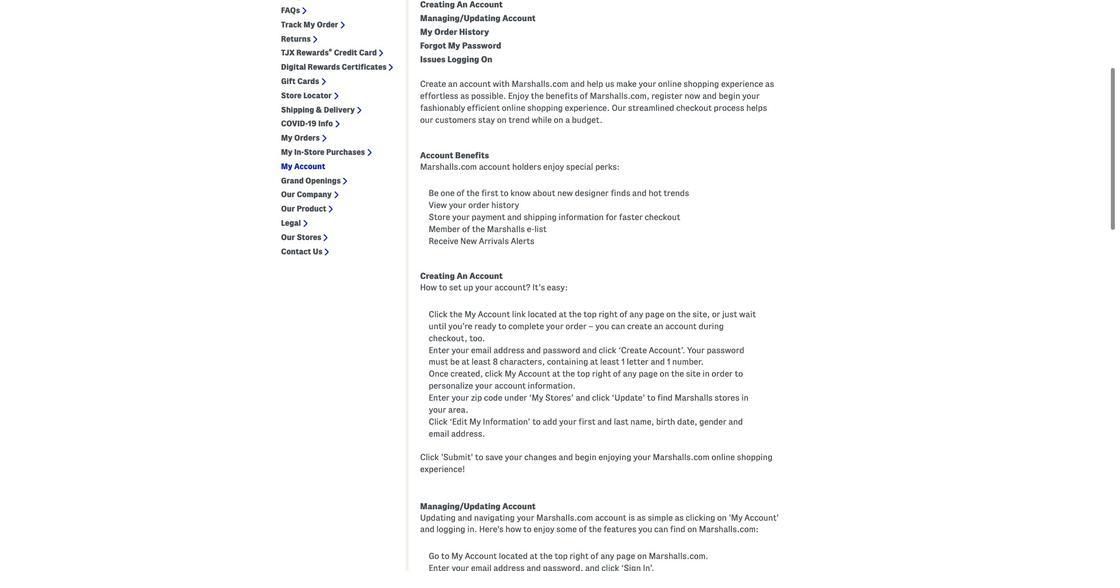 Task type: locate. For each thing, give the bounding box(es) containing it.
top down some
[[555, 552, 568, 561]]

1 vertical spatial managing/updating
[[420, 503, 501, 512]]

store down view
[[429, 213, 450, 222]]

can inside click the my account link located at the top right of any page on the site, or just wait until you're ready to complete your order – you can create an account during checkout, too. enter your email address and password and click 'create account'. your password must be at least 8 characters, containing at least 1 letter and 1 number. once created, click my account at the top right of any page on the site in order to personalize your account information. enter your zip code under 'my stores' and click 'update' to find marshalls stores in your area. click 'edit my information' to add your first and last name, birth date, gender and email address.
[[611, 322, 625, 331]]

page up create
[[645, 310, 664, 319]]

'my
[[729, 514, 743, 523]]

number.
[[672, 358, 704, 367]]

marshalls.com up some
[[536, 514, 593, 523]]

marshalls down site
[[675, 394, 713, 403]]

faqs link
[[281, 6, 300, 15]]

enter up must at the left bottom of page
[[429, 346, 450, 355]]

1 horizontal spatial order
[[565, 322, 587, 331]]

&
[[316, 105, 322, 114]]

2 horizontal spatial shopping
[[737, 454, 773, 463]]

find up birth
[[657, 394, 673, 403]]

first
[[481, 189, 498, 198], [579, 418, 596, 427]]

0 vertical spatial find
[[657, 394, 673, 403]]

new
[[557, 189, 573, 198]]

order inside faqs track my order returns tjx rewards ® credit card digital rewards certificates gift cards store locator shipping & delivery covid-19 info my orders my in-store purchases my account grand openings our company our product legal our stores contact us
[[317, 20, 338, 29]]

returns link
[[281, 34, 311, 44]]

located down the how at left bottom
[[499, 552, 528, 561]]

email down too.
[[471, 346, 492, 355]]

marshalls inside click the my account link located at the top right of any page on the site, or just wait until you're ready to complete your order – you can create an account during checkout, too. enter your email address and password and click 'create account'. your password must be at least 8 characters, containing at least 1 letter and 1 number. once created, click my account at the top right of any page on the site in order to personalize your account information. enter your zip code under 'my stores' and click 'update' to find marshalls stores in your area. click 'edit my information' to add your first and last name, birth date, gender and email address.
[[675, 394, 713, 403]]

online up register
[[658, 79, 682, 89]]

your inside creating an account how to set up your account? it's easy:
[[475, 283, 493, 292]]

locator
[[303, 91, 332, 100]]

can for create
[[611, 322, 625, 331]]

1 vertical spatial an
[[654, 322, 663, 331]]

2 vertical spatial click
[[592, 394, 610, 403]]

any down features
[[601, 552, 614, 561]]

account inside creating an account how to set up your account? it's easy:
[[469, 272, 503, 281]]

1 vertical spatial enjoy
[[534, 526, 554, 535]]

my down my order history "link"
[[448, 41, 460, 50]]

you inside click the my account link located at the top right of any page on the site, or just wait until you're ready to complete your order – you can create an account during checkout, too. enter your email address and password and click 'create account'. your password must be at least 8 characters, containing at least 1 letter and 1 number. once created, click my account at the top right of any page on the site in order to personalize your account information. enter your zip code under 'my stores' and click 'update' to find marshalls stores in your area. click 'edit my information' to add your first and last name, birth date, gender and email address.
[[595, 322, 609, 331]]

0 vertical spatial store
[[281, 91, 302, 100]]

order left the – at right
[[565, 322, 587, 331]]

enjoy inside managing/updating account updating and navigating your marshalls.com account is as simple as clicking on 'my account' and logging in. here's how to enjoy some of the features you can find on marshalls.com:
[[534, 526, 554, 535]]

checkout inside the create an account with marshalls.com and help us make your online shopping experience as effortless as possible. enjoy the benefits of marshalls.com, register now and begin your fashionably efficient online shopping experience. our streamlined checkout process helps our customers stay on trend while on a budget.
[[676, 103, 712, 113]]

managing/updating inside 'managing/updating account my order history forgot my password issues logging on'
[[420, 14, 501, 23]]

your up "area."
[[452, 394, 469, 403]]

2 horizontal spatial online
[[712, 454, 735, 463]]

effortless
[[420, 91, 458, 101]]

marshalls up arrivals
[[487, 225, 525, 234]]

first inside click the my account link located at the top right of any page on the site, or just wait until you're ready to complete your order – you can create an account during checkout, too. enter your email address and password and click 'create account'. your password must be at least 8 characters, containing at least 1 letter and 1 number. once created, click my account at the top right of any page on the site in order to personalize your account information. enter your zip code under 'my stores' and click 'update' to find marshalls stores in your area. click 'edit my information' to add your first and last name, birth date, gender and email address.
[[579, 418, 596, 427]]

my orders link
[[281, 133, 320, 143]]

go to my account located at the top right of any page on marshalls.com.
[[429, 552, 708, 561]]

list
[[534, 225, 547, 234]]

order
[[317, 20, 338, 29], [434, 27, 457, 36]]

set
[[449, 283, 462, 292]]

managing/updating up my order history "link"
[[420, 14, 501, 23]]

account benefits marshalls.com account holders enjoy special perks:
[[420, 151, 620, 171]]

0 vertical spatial located
[[528, 310, 557, 319]]

to right ready at bottom
[[498, 322, 507, 331]]

an right create
[[654, 322, 663, 331]]

2 1 from the left
[[667, 358, 670, 367]]

0 vertical spatial marshalls
[[487, 225, 525, 234]]

1 vertical spatial shopping
[[527, 103, 563, 113]]

begin inside the create an account with marshalls.com and help us make your online shopping experience as effortless as possible. enjoy the benefits of marshalls.com, register now and begin your fashionably efficient online shopping experience. our streamlined checkout process helps our customers stay on trend while on a budget.
[[719, 91, 740, 101]]

address
[[493, 346, 525, 355]]

1 horizontal spatial 1
[[667, 358, 670, 367]]

0 horizontal spatial 1
[[621, 358, 625, 367]]

first inside be one of the first to know about new designer finds and hot trends view your order history store your payment and shipping information for faster checkout member of the marshalls e-list receive new arrivals alerts
[[481, 189, 498, 198]]

zip
[[471, 394, 482, 403]]

enjoy left some
[[534, 526, 554, 535]]

top
[[584, 310, 597, 319], [577, 370, 590, 379], [555, 552, 568, 561]]

your
[[639, 79, 656, 89], [742, 91, 760, 101], [449, 201, 466, 210], [452, 213, 470, 222], [475, 283, 493, 292], [546, 322, 564, 331], [452, 346, 469, 355], [475, 382, 493, 391], [452, 394, 469, 403], [429, 406, 446, 415], [559, 418, 577, 427], [505, 454, 522, 463], [633, 454, 651, 463], [517, 514, 534, 523]]

1 vertical spatial click
[[485, 370, 503, 379]]

is
[[628, 514, 635, 523]]

0 horizontal spatial first
[[481, 189, 498, 198]]

0 vertical spatial in
[[703, 370, 710, 379]]

account inside account benefits marshalls.com account holders enjoy special perks:
[[479, 162, 510, 171]]

order for history
[[434, 27, 457, 36]]

our stores link
[[281, 233, 321, 242]]

our down marshalls.com,
[[612, 103, 626, 113]]

1 horizontal spatial you
[[638, 526, 652, 535]]

1 1 from the left
[[621, 358, 625, 367]]

holders
[[512, 162, 541, 171]]

of down managing/updating account updating and navigating your marshalls.com account is as simple as clicking on 'my account' and logging in. here's how to enjoy some of the features you can find on marshalls.com:
[[591, 552, 599, 561]]

creating an account how to set up your account? it's easy:
[[420, 272, 568, 292]]

top up the – at right
[[584, 310, 597, 319]]

experience.
[[565, 103, 610, 113]]

least down "'create"
[[600, 358, 619, 367]]

1 horizontal spatial in
[[741, 394, 749, 403]]

managing/updating
[[420, 14, 501, 23], [420, 503, 501, 512]]

info
[[318, 119, 333, 128]]

and
[[570, 79, 585, 89], [702, 91, 717, 101], [632, 189, 647, 198], [507, 213, 522, 222], [527, 346, 541, 355], [582, 346, 597, 355], [651, 358, 665, 367], [576, 394, 590, 403], [597, 418, 612, 427], [729, 418, 743, 427], [559, 454, 573, 463], [458, 514, 472, 523], [420, 526, 435, 535]]

0 vertical spatial enjoy
[[543, 162, 564, 171]]

2 horizontal spatial store
[[429, 213, 450, 222]]

address.
[[451, 430, 485, 439]]

last
[[614, 418, 629, 427]]

an inside the create an account with marshalls.com and help us make your online shopping experience as effortless as possible. enjoy the benefits of marshalls.com, register now and begin your fashionably efficient online shopping experience. our streamlined checkout process helps our customers stay on trend while on a budget.
[[448, 79, 458, 89]]

your down one
[[449, 201, 466, 210]]

2 vertical spatial shopping
[[737, 454, 773, 463]]

1 vertical spatial any
[[623, 370, 637, 379]]

0 horizontal spatial marshalls
[[487, 225, 525, 234]]

marshalls.com down benefits
[[420, 162, 477, 171]]

how
[[506, 526, 521, 535]]

0 horizontal spatial online
[[502, 103, 525, 113]]

0 horizontal spatial password
[[543, 346, 580, 355]]

of right some
[[579, 526, 587, 535]]

0 horizontal spatial can
[[611, 322, 625, 331]]

and up in.
[[458, 514, 472, 523]]

digital
[[281, 62, 306, 72]]

2 password from the left
[[707, 346, 744, 355]]

least left '8' at the bottom
[[472, 358, 491, 367]]

1 vertical spatial find
[[670, 526, 685, 535]]

0 horizontal spatial an
[[448, 79, 458, 89]]

marshalls.com,
[[590, 91, 650, 101]]

covid-
[[281, 119, 308, 128]]

letter
[[627, 358, 649, 367]]

0 horizontal spatial store
[[281, 91, 302, 100]]

any down letter
[[623, 370, 637, 379]]

0 vertical spatial order
[[468, 201, 490, 210]]

0 vertical spatial enter
[[429, 346, 450, 355]]

can left create
[[611, 322, 625, 331]]

shipping
[[281, 105, 314, 114]]

begin up process in the right top of the page
[[719, 91, 740, 101]]

my up address.
[[469, 418, 481, 427]]

checkout down now
[[676, 103, 712, 113]]

1 vertical spatial you
[[638, 526, 652, 535]]

you for right
[[595, 322, 609, 331]]

you inside managing/updating account updating and navigating your marshalls.com account is as simple as clicking on 'my account' and logging in. here's how to enjoy some of the features you can find on marshalls.com:
[[638, 526, 652, 535]]

checkout
[[676, 103, 712, 113], [645, 213, 680, 222]]

0 horizontal spatial order
[[317, 20, 338, 29]]

1 horizontal spatial marshalls
[[675, 394, 713, 403]]

0 vertical spatial shopping
[[684, 79, 719, 89]]

creating
[[420, 272, 455, 281]]

our company link
[[281, 190, 332, 200]]

click up until
[[429, 310, 448, 319]]

0 vertical spatial online
[[658, 79, 682, 89]]

benefits
[[455, 151, 489, 160]]

first left last
[[579, 418, 596, 427]]

to left save
[[475, 454, 483, 463]]

1 horizontal spatial can
[[654, 526, 668, 535]]

2 managing/updating from the top
[[420, 503, 501, 512]]

'update'
[[612, 394, 645, 403]]

1 horizontal spatial online
[[658, 79, 682, 89]]

and down "history" in the left of the page
[[507, 213, 522, 222]]

the inside managing/updating account updating and navigating your marshalls.com account is as simple as clicking on 'my account' and logging in. here's how to enjoy some of the features you can find on marshalls.com:
[[589, 526, 602, 535]]

1 vertical spatial marshalls
[[675, 394, 713, 403]]

returns
[[281, 34, 311, 43]]

tjx
[[281, 48, 295, 57]]

0 vertical spatial right
[[599, 310, 618, 319]]

first up "history" in the left of the page
[[481, 189, 498, 198]]

the
[[531, 91, 544, 101], [467, 189, 479, 198], [472, 225, 485, 234], [450, 310, 462, 319], [569, 310, 582, 319], [678, 310, 691, 319], [562, 370, 575, 379], [671, 370, 684, 379], [589, 526, 602, 535], [540, 552, 553, 561]]

account inside managing/updating account updating and navigating your marshalls.com account is as simple as clicking on 'my account' and logging in. here's how to enjoy some of the features you can find on marshalls.com:
[[595, 514, 626, 523]]

in
[[703, 370, 710, 379], [741, 394, 749, 403]]

located
[[528, 310, 557, 319], [499, 552, 528, 561]]

0 horizontal spatial you
[[595, 322, 609, 331]]

managing/updating up logging
[[420, 503, 501, 512]]

0 vertical spatial page
[[645, 310, 664, 319]]

1 vertical spatial located
[[499, 552, 528, 561]]

1 horizontal spatial password
[[707, 346, 744, 355]]

shopping
[[684, 79, 719, 89], [527, 103, 563, 113], [737, 454, 773, 463]]

1 down account'.
[[667, 358, 670, 367]]

0 vertical spatial first
[[481, 189, 498, 198]]

legal
[[281, 219, 301, 228]]

store
[[281, 91, 302, 100], [304, 148, 324, 157], [429, 213, 450, 222]]

your up the how at left bottom
[[517, 514, 534, 523]]

1 vertical spatial enter
[[429, 394, 450, 403]]

you right the – at right
[[595, 322, 609, 331]]

enjoy inside account benefits marshalls.com account holders enjoy special perks:
[[543, 162, 564, 171]]

1 vertical spatial first
[[579, 418, 596, 427]]

marshalls.com.
[[649, 552, 708, 561]]

rewards down returns link
[[296, 48, 329, 57]]

1 left letter
[[621, 358, 625, 367]]

email
[[471, 346, 492, 355], [429, 430, 449, 439]]

managing/updating inside managing/updating account updating and navigating your marshalls.com account is as simple as clicking on 'my account' and logging in. here's how to enjoy some of the features you can find on marshalls.com:
[[420, 503, 501, 512]]

some
[[556, 526, 577, 535]]

checkout inside be one of the first to know about new designer finds and hot trends view your order history store your payment and shipping information for faster checkout member of the marshalls e-list receive new arrivals alerts
[[645, 213, 680, 222]]

customers
[[435, 115, 476, 125]]

least
[[472, 358, 491, 367], [600, 358, 619, 367]]

0 vertical spatial an
[[448, 79, 458, 89]]

1 vertical spatial begin
[[575, 454, 597, 463]]

delivery
[[324, 105, 355, 114]]

1 vertical spatial can
[[654, 526, 668, 535]]

'my
[[529, 394, 543, 403]]

2 horizontal spatial order
[[712, 370, 733, 379]]

to left set
[[439, 283, 447, 292]]

2 vertical spatial store
[[429, 213, 450, 222]]

0 horizontal spatial email
[[429, 430, 449, 439]]

account inside managing/updating account updating and navigating your marshalls.com account is as simple as clicking on 'my account' and logging in. here's how to enjoy some of the features you can find on marshalls.com:
[[502, 503, 536, 512]]

0 vertical spatial rewards
[[296, 48, 329, 57]]

go
[[429, 552, 439, 561]]

information
[[559, 213, 604, 222]]

to right the how at left bottom
[[523, 526, 532, 535]]

one
[[441, 189, 455, 198]]

store down 'orders'
[[304, 148, 324, 157]]

forgot
[[420, 41, 446, 50]]

1 horizontal spatial begin
[[719, 91, 740, 101]]

trends
[[664, 189, 689, 198]]

0 vertical spatial email
[[471, 346, 492, 355]]

code
[[484, 394, 503, 403]]

2 vertical spatial online
[[712, 454, 735, 463]]

order inside be one of the first to know about new designer finds and hot trends view your order history store your payment and shipping information for faster checkout member of the marshalls e-list receive new arrivals alerts
[[468, 201, 490, 210]]

1 horizontal spatial order
[[434, 27, 457, 36]]

in right site
[[703, 370, 710, 379]]

to up "history" in the left of the page
[[500, 189, 509, 198]]

0 horizontal spatial begin
[[575, 454, 597, 463]]

click left "'create"
[[599, 346, 616, 355]]

can down simple
[[654, 526, 668, 535]]

1 least from the left
[[472, 358, 491, 367]]

account down benefits
[[479, 162, 510, 171]]

grand openings link
[[281, 176, 341, 186]]

1 vertical spatial page
[[639, 370, 658, 379]]

our
[[612, 103, 626, 113], [281, 190, 295, 199], [281, 204, 295, 214], [281, 233, 295, 242]]

find down simple
[[670, 526, 685, 535]]

marshalls.com inside the create an account with marshalls.com and help us make your online shopping experience as effortless as possible. enjoy the benefits of marshalls.com, register now and begin your fashionably efficient online shopping experience. our streamlined checkout process helps our customers stay on trend while on a budget.
[[512, 79, 569, 89]]

1 horizontal spatial least
[[600, 358, 619, 367]]

email left address.
[[429, 430, 449, 439]]

us
[[313, 247, 322, 256]]

shopping inside click 'submit' to save your changes and begin enjoying your marshalls.com online shopping experience!
[[737, 454, 773, 463]]

marshalls.com down date,
[[653, 454, 710, 463]]

e-
[[527, 225, 534, 234]]

marshalls inside be one of the first to know about new designer finds and hot trends view your order history store your payment and shipping information for faster checkout member of the marshalls e-list receive new arrivals alerts
[[487, 225, 525, 234]]

2 enter from the top
[[429, 394, 450, 403]]

stores
[[297, 233, 321, 242]]

and down "updating" at the left of page
[[420, 526, 435, 535]]

in right 'stores' on the right bottom of the page
[[741, 394, 749, 403]]

while
[[532, 115, 552, 125]]

1 managing/updating from the top
[[420, 14, 501, 23]]

can inside managing/updating account updating and navigating your marshalls.com account is as simple as clicking on 'my account' and logging in. here's how to enjoy some of the features you can find on marshalls.com:
[[654, 526, 668, 535]]

my up the you're
[[464, 310, 476, 319]]

simple
[[648, 514, 673, 523]]

rewards
[[296, 48, 329, 57], [308, 62, 340, 72]]

0 vertical spatial can
[[611, 322, 625, 331]]

2 vertical spatial right
[[570, 552, 589, 561]]

click up experience!
[[420, 454, 439, 463]]

0 vertical spatial managing/updating
[[420, 14, 501, 23]]

and up characters,
[[527, 346, 541, 355]]

0 vertical spatial begin
[[719, 91, 740, 101]]

page
[[645, 310, 664, 319], [639, 370, 658, 379], [616, 552, 635, 561]]

0 vertical spatial you
[[595, 322, 609, 331]]

–
[[589, 322, 593, 331]]

rewards down the ®
[[308, 62, 340, 72]]

gift
[[281, 77, 296, 86]]

1 horizontal spatial store
[[304, 148, 324, 157]]

1 vertical spatial checkout
[[645, 213, 680, 222]]

navigating
[[474, 514, 515, 523]]

information.
[[528, 382, 576, 391]]

order inside 'managing/updating account my order history forgot my password issues logging on'
[[434, 27, 457, 36]]

1 password from the left
[[543, 346, 580, 355]]

area.
[[448, 406, 469, 415]]

an
[[448, 79, 458, 89], [654, 322, 663, 331]]

1 vertical spatial email
[[429, 430, 449, 439]]

1 horizontal spatial first
[[579, 418, 596, 427]]

click inside click 'submit' to save your changes and begin enjoying your marshalls.com online shopping experience!
[[420, 454, 439, 463]]

logging
[[436, 526, 465, 535]]

account up possible.
[[460, 79, 491, 89]]

0 horizontal spatial least
[[472, 358, 491, 367]]

you down simple
[[638, 526, 652, 535]]

online down enjoy
[[502, 103, 525, 113]]

once
[[429, 370, 448, 379]]

at
[[559, 310, 567, 319], [462, 358, 470, 367], [590, 358, 598, 367], [552, 370, 560, 379], [530, 552, 538, 561]]

page down features
[[616, 552, 635, 561]]

'submit'
[[441, 454, 473, 463]]

1 vertical spatial click
[[429, 418, 448, 427]]

order up 'stores' on the right bottom of the page
[[712, 370, 733, 379]]

begin left enjoying
[[575, 454, 597, 463]]

your inside managing/updating account updating and navigating your marshalls.com account is as simple as clicking on 'my account' and logging in. here's how to enjoy some of the features you can find on marshalls.com:
[[517, 514, 534, 523]]

page down letter
[[639, 370, 658, 379]]

2 vertical spatial top
[[555, 552, 568, 561]]

2 vertical spatial order
[[712, 370, 733, 379]]

1 vertical spatial online
[[502, 103, 525, 113]]

password up containing
[[543, 346, 580, 355]]

account up features
[[595, 514, 626, 523]]

2 vertical spatial any
[[601, 552, 614, 561]]

marshalls.com inside managing/updating account updating and navigating your marshalls.com account is as simple as clicking on 'my account' and logging in. here's how to enjoy some of the features you can find on marshalls.com:
[[536, 514, 593, 523]]

password down during
[[707, 346, 744, 355]]

and down the – at right
[[582, 346, 597, 355]]

begin inside click 'submit' to save your changes and begin enjoying your marshalls.com online shopping experience!
[[575, 454, 597, 463]]

1 horizontal spatial an
[[654, 322, 663, 331]]

0 vertical spatial top
[[584, 310, 597, 319]]

in.
[[467, 526, 477, 535]]

information'
[[483, 418, 531, 427]]

of up create
[[620, 310, 628, 319]]

0 vertical spatial click
[[429, 310, 448, 319]]

located up complete
[[528, 310, 557, 319]]

up
[[463, 283, 473, 292]]

0 horizontal spatial order
[[468, 201, 490, 210]]

streamlined
[[628, 103, 674, 113]]

2 vertical spatial click
[[420, 454, 439, 463]]

0 vertical spatial checkout
[[676, 103, 712, 113]]

right
[[599, 310, 618, 319], [592, 370, 611, 379], [570, 552, 589, 561]]

to inside be one of the first to know about new designer finds and hot trends view your order history store your payment and shipping information for faster checkout member of the marshalls e-list receive new arrivals alerts
[[500, 189, 509, 198]]

account'
[[745, 514, 779, 523]]



Task type: describe. For each thing, give the bounding box(es) containing it.
store inside be one of the first to know about new designer finds and hot trends view your order history store your payment and shipping information for faster checkout member of the marshalls e-list receive new arrivals alerts
[[429, 213, 450, 222]]

make
[[616, 79, 637, 89]]

my right go
[[451, 552, 463, 561]]

19
[[308, 119, 316, 128]]

your
[[687, 346, 705, 355]]

0 horizontal spatial in
[[703, 370, 710, 379]]

my down covid-
[[281, 133, 293, 143]]

2 least from the left
[[600, 358, 619, 367]]

logging
[[447, 55, 479, 64]]

marshalls.com:
[[699, 526, 759, 535]]

on right stay at the top left of page
[[497, 115, 507, 125]]

0 vertical spatial any
[[629, 310, 643, 319]]

arrivals
[[479, 237, 509, 246]]

1 vertical spatial in
[[741, 394, 749, 403]]

1 vertical spatial store
[[304, 148, 324, 157]]

to left add
[[532, 418, 541, 427]]

your left "area."
[[429, 406, 446, 415]]

here's
[[479, 526, 504, 535]]

and right now
[[702, 91, 717, 101]]

stores'
[[545, 394, 574, 403]]

my up the forgot
[[420, 27, 432, 36]]

enjoy
[[508, 91, 529, 101]]

forgot my password link
[[420, 41, 501, 50]]

my account link
[[281, 162, 325, 171]]

history
[[459, 27, 489, 36]]

account inside account benefits marshalls.com account holders enjoy special perks:
[[420, 151, 453, 160]]

contact
[[281, 247, 311, 256]]

account down site,
[[665, 322, 697, 331]]

created,
[[450, 370, 483, 379]]

alerts
[[511, 237, 534, 246]]

complete
[[508, 322, 544, 331]]

1 horizontal spatial email
[[471, 346, 492, 355]]

in-
[[294, 148, 304, 157]]

to up 'stores' on the right bottom of the page
[[735, 370, 743, 379]]

managing/updating account link
[[420, 14, 536, 23]]

with
[[493, 79, 510, 89]]

your up helps at the top of page
[[742, 91, 760, 101]]

changes
[[524, 454, 557, 463]]

account'.
[[649, 346, 685, 355]]

updating
[[420, 514, 456, 523]]

helps
[[746, 103, 767, 113]]

on left site,
[[666, 310, 676, 319]]

gift cards link
[[281, 77, 319, 86]]

marshalls.com inside account benefits marshalls.com account holders enjoy special perks:
[[420, 162, 477, 171]]

0 horizontal spatial shopping
[[527, 103, 563, 113]]

for
[[606, 213, 617, 222]]

on left marshalls.com. on the right bottom
[[637, 552, 647, 561]]

my down characters,
[[505, 370, 516, 379]]

1 vertical spatial rewards
[[308, 62, 340, 72]]

under
[[504, 394, 527, 403]]

your right save
[[505, 454, 522, 463]]

managing/updating for order
[[420, 14, 501, 23]]

find inside managing/updating account updating and navigating your marshalls.com account is as simple as clicking on 'my account' and logging in. here's how to enjoy some of the features you can find on marshalls.com:
[[670, 526, 685, 535]]

to inside managing/updating account updating and navigating your marshalls.com account is as simple as clicking on 'my account' and logging in. here's how to enjoy some of the features you can find on marshalls.com:
[[523, 526, 532, 535]]

on
[[481, 55, 492, 64]]

on left a
[[554, 115, 563, 125]]

and right stores'
[[576, 394, 590, 403]]

our inside the create an account with marshalls.com and help us make your online shopping experience as effortless as possible. enjoy the benefits of marshalls.com, register now and begin your fashionably efficient online shopping experience. our streamlined checkout process helps our customers stay on trend while on a budget.
[[612, 103, 626, 113]]

you're
[[448, 322, 472, 331]]

®
[[329, 48, 332, 54]]

create an account with marshalls.com and help us make your online shopping experience as effortless as possible. enjoy the benefits of marshalls.com, register now and begin your fashionably efficient online shopping experience. our streamlined checkout process helps our customers stay on trend while on a budget.
[[420, 79, 774, 125]]

to right go
[[441, 552, 449, 561]]

your right complete
[[546, 322, 564, 331]]

your up be
[[452, 346, 469, 355]]

credit
[[334, 48, 357, 57]]

managing/updating for and
[[420, 503, 501, 512]]

click for the
[[429, 310, 448, 319]]

budget.
[[572, 115, 602, 125]]

and right gender on the bottom right
[[729, 418, 743, 427]]

history
[[491, 201, 519, 210]]

can for find
[[654, 526, 668, 535]]

gender
[[699, 418, 727, 427]]

create
[[420, 79, 446, 89]]

faster
[[619, 213, 643, 222]]

know
[[510, 189, 531, 198]]

of right one
[[457, 189, 465, 198]]

our down the grand
[[281, 190, 295, 199]]

an inside click the my account link located at the top right of any page on the site, or just wait until you're ready to complete your order – you can create an account during checkout, too. enter your email address and password and click 'create account'. your password must be at least 8 characters, containing at least 1 letter and 1 number. once created, click my account at the top right of any page on the site in order to personalize your account information. enter your zip code under 'my stores' and click 'update' to find marshalls stores in your area. click 'edit my information' to add your first and last name, birth date, gender and email address.
[[654, 322, 663, 331]]

covid-19 info link
[[281, 119, 333, 129]]

wait
[[739, 310, 756, 319]]

click for 'submit'
[[420, 454, 439, 463]]

receive
[[429, 237, 458, 246]]

1 vertical spatial order
[[565, 322, 587, 331]]

my in-store purchases link
[[281, 148, 365, 157]]

to inside creating an account how to set up your account? it's easy:
[[439, 283, 447, 292]]

and inside click 'submit' to save your changes and begin enjoying your marshalls.com online shopping experience!
[[559, 454, 573, 463]]

or
[[712, 310, 720, 319]]

account inside faqs track my order returns tjx rewards ® credit card digital rewards certificates gift cards store locator shipping & delivery covid-19 info my orders my in-store purchases my account grand openings our company our product legal our stores contact us
[[294, 162, 325, 171]]

managing/updating account updating and navigating your marshalls.com account is as simple as clicking on 'my account' and logging in. here's how to enjoy some of the features you can find on marshalls.com:
[[420, 503, 779, 535]]

as right simple
[[675, 514, 684, 523]]

my left in-
[[281, 148, 293, 157]]

track
[[281, 20, 302, 29]]

experience
[[721, 79, 763, 89]]

faqs track my order returns tjx rewards ® credit card digital rewards certificates gift cards store locator shipping & delivery covid-19 info my orders my in-store purchases my account grand openings our company our product legal our stores contact us
[[281, 6, 387, 256]]

too.
[[469, 334, 485, 343]]

and left last
[[597, 418, 612, 427]]

located inside click the my account link located at the top right of any page on the site, or just wait until you're ready to complete your order – you can create an account during checkout, too. enter your email address and password and click 'create account'. your password must be at least 8 characters, containing at least 1 letter and 1 number. once created, click my account at the top right of any page on the site in order to personalize your account information. enter your zip code under 'my stores' and click 'update' to find marshalls stores in your area. click 'edit my information' to add your first and last name, birth date, gender and email address.
[[528, 310, 557, 319]]

process
[[714, 103, 744, 113]]

my up the grand
[[281, 162, 293, 171]]

our up legal on the top of page
[[281, 204, 295, 214]]

help
[[587, 79, 603, 89]]

on down clicking
[[687, 526, 697, 535]]

your right add
[[559, 418, 577, 427]]

and left the help
[[570, 79, 585, 89]]

view
[[429, 201, 447, 210]]

managing/updating account my order history forgot my password issues logging on
[[420, 14, 536, 64]]

account inside the create an account with marshalls.com and help us make your online shopping experience as effortless as possible. enjoy the benefits of marshalls.com, register now and begin your fashionably efficient online shopping experience. our streamlined checkout process helps our customers stay on trend while on a budget.
[[460, 79, 491, 89]]

an
[[457, 272, 468, 281]]

purchases
[[326, 148, 365, 157]]

8
[[493, 358, 498, 367]]

of inside the create an account with marshalls.com and help us make your online shopping experience as effortless as possible. enjoy the benefits of marshalls.com, register now and begin your fashionably efficient online shopping experience. our streamlined checkout process helps our customers stay on trend while on a budget.
[[580, 91, 588, 101]]

store locator link
[[281, 91, 332, 100]]

of up ''update''
[[613, 370, 621, 379]]

site,
[[693, 310, 710, 319]]

1 horizontal spatial shopping
[[684, 79, 719, 89]]

online inside click 'submit' to save your changes and begin enjoying your marshalls.com online shopping experience!
[[712, 454, 735, 463]]

your up member
[[452, 213, 470, 222]]

1 vertical spatial right
[[592, 370, 611, 379]]

1 enter from the top
[[429, 346, 450, 355]]

your right enjoying
[[633, 454, 651, 463]]

to right ''update''
[[647, 394, 655, 403]]

site
[[686, 370, 701, 379]]

ready
[[474, 322, 496, 331]]

to inside click 'submit' to save your changes and begin enjoying your marshalls.com online shopping experience!
[[475, 454, 483, 463]]

us
[[605, 79, 614, 89]]

you for as
[[638, 526, 652, 535]]

find inside click the my account link located at the top right of any page on the site, or just wait until you're ready to complete your order – you can create an account during checkout, too. enter your email address and password and click 'create account'. your password must be at least 8 characters, containing at least 1 letter and 1 number. once created, click my account at the top right of any page on the site in order to personalize your account information. enter your zip code under 'my stores' and click 'update' to find marshalls stores in your area. click 'edit my information' to add your first and last name, birth date, gender and email address.
[[657, 394, 673, 403]]

product
[[297, 204, 326, 214]]

about
[[533, 189, 555, 198]]

experience!
[[420, 466, 465, 475]]

of up new
[[462, 225, 470, 234]]

and down account'.
[[651, 358, 665, 367]]

on up marshalls.com:
[[717, 514, 727, 523]]

account inside 'managing/updating account my order history forgot my password issues logging on'
[[502, 14, 536, 23]]

of inside managing/updating account updating and navigating your marshalls.com account is as simple as clicking on 'my account' and logging in. here's how to enjoy some of the features you can find on marshalls.com:
[[579, 526, 587, 535]]

link
[[512, 310, 526, 319]]

on down account'.
[[660, 370, 669, 379]]

0 vertical spatial click
[[599, 346, 616, 355]]

'create
[[618, 346, 647, 355]]

containing
[[547, 358, 588, 367]]

new
[[460, 237, 477, 246]]

designer
[[575, 189, 609, 198]]

click the my account link located at the top right of any page on the site, or just wait until you're ready to complete your order – you can create an account during checkout, too. enter your email address and password and click 'create account'. your password must be at least 8 characters, containing at least 1 letter and 1 number. once created, click my account at the top right of any page on the site in order to personalize your account information. enter your zip code under 'my stores' and click 'update' to find marshalls stores in your area. click 'edit my information' to add your first and last name, birth date, gender and email address.
[[429, 310, 756, 439]]

cards
[[297, 77, 319, 86]]

1 vertical spatial top
[[577, 370, 590, 379]]

your up zip
[[475, 382, 493, 391]]

as right is on the right of the page
[[637, 514, 646, 523]]

my order history link
[[420, 27, 489, 36]]

checkout,
[[429, 334, 467, 343]]

2 vertical spatial page
[[616, 552, 635, 561]]

marshalls.com inside click 'submit' to save your changes and begin enjoying your marshalls.com online shopping experience!
[[653, 454, 710, 463]]

birth
[[656, 418, 675, 427]]

account?
[[495, 283, 531, 292]]

our down legal link
[[281, 233, 295, 242]]

perks:
[[595, 162, 620, 171]]

as up efficient
[[460, 91, 469, 101]]

features
[[604, 526, 636, 535]]

my right "track"
[[304, 20, 315, 29]]

click 'submit' to save your changes and begin enjoying your marshalls.com online shopping experience!
[[420, 454, 773, 475]]

the inside the create an account with marshalls.com and help us make your online shopping experience as effortless as possible. enjoy the benefits of marshalls.com, register now and begin your fashionably efficient online shopping experience. our streamlined checkout process helps our customers stay on trend while on a budget.
[[531, 91, 544, 101]]

stores
[[715, 394, 740, 403]]

and left hot
[[632, 189, 647, 198]]

legal link
[[281, 219, 301, 228]]

order for returns
[[317, 20, 338, 29]]

account up under
[[494, 382, 526, 391]]

as up helps at the top of page
[[765, 79, 774, 89]]

certificates
[[342, 62, 387, 72]]

your right make
[[639, 79, 656, 89]]

possible.
[[471, 91, 506, 101]]



Task type: vqa. For each thing, say whether or not it's contained in the screenshot.
SHOP
no



